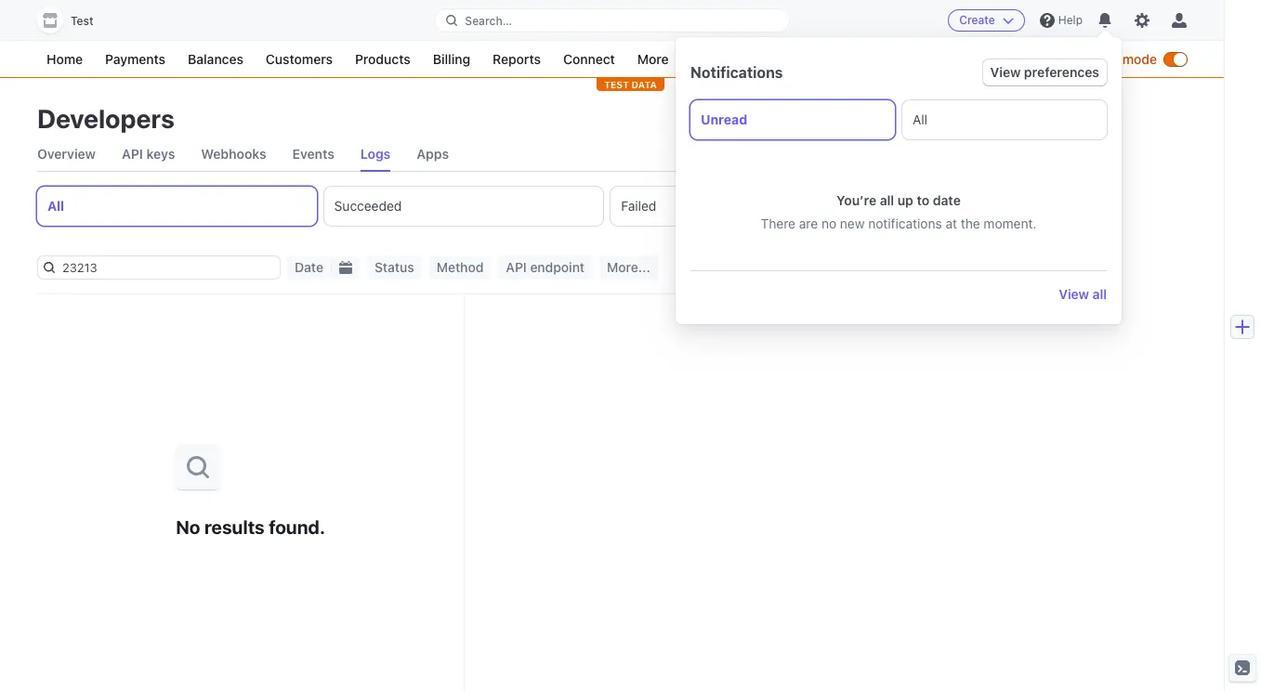 Task type: describe. For each thing, give the bounding box(es) containing it.
clear all
[[833, 260, 880, 275]]

test for test
[[71, 14, 94, 28]]

there
[[761, 216, 796, 232]]

create button
[[949, 9, 1025, 32]]

developers link
[[994, 48, 1082, 71]]

1 horizontal spatial developers
[[1004, 51, 1073, 67]]

api for api endpoint
[[506, 259, 527, 275]]

products
[[355, 51, 411, 67]]

0 horizontal spatial developers
[[37, 103, 175, 134]]

view all link
[[1059, 286, 1107, 302]]

date button
[[287, 256, 331, 280]]

connect link
[[554, 48, 625, 71]]

mode
[[1123, 51, 1158, 67]]

view all
[[1059, 286, 1107, 302]]

more...
[[607, 259, 651, 275]]

more button
[[628, 48, 697, 71]]

overview
[[37, 146, 96, 162]]

Search… search field
[[435, 9, 789, 32]]

logs link
[[361, 138, 391, 171]]

test
[[605, 79, 629, 90]]

clear
[[833, 260, 863, 275]]

apps
[[417, 146, 449, 162]]

succeeded
[[334, 198, 402, 214]]

reports
[[493, 51, 541, 67]]

billing
[[433, 51, 471, 67]]

customers
[[266, 51, 333, 67]]

api endpoint button
[[499, 256, 592, 280]]

view preferences
[[991, 64, 1100, 80]]

status button
[[367, 256, 422, 280]]

home
[[46, 51, 83, 67]]

all for top 'all' button
[[913, 112, 928, 127]]

at
[[946, 216, 958, 232]]

no
[[822, 216, 837, 232]]

view preferences link
[[983, 60, 1107, 86]]

found.
[[269, 517, 325, 538]]

overview link
[[37, 138, 96, 171]]

status tab list
[[37, 187, 891, 226]]

connect
[[563, 51, 615, 67]]

failed
[[621, 198, 657, 214]]

you're
[[837, 192, 877, 208]]

test for test mode
[[1094, 51, 1120, 67]]

logs
[[361, 146, 391, 162]]

notifications
[[869, 216, 943, 232]]

webhooks link
[[201, 138, 267, 171]]

balances link
[[179, 48, 253, 71]]

up
[[898, 192, 914, 208]]

are
[[799, 216, 818, 232]]

tab list containing unread
[[691, 100, 1107, 139]]

help
[[1059, 13, 1083, 27]]

create
[[960, 13, 996, 27]]

api keys
[[122, 146, 175, 162]]

you're all up to date there are no new notifications at the moment.
[[761, 192, 1037, 232]]

clear all button
[[825, 257, 887, 279]]

events
[[293, 146, 335, 162]]

preferences
[[1025, 64, 1100, 80]]

failed button
[[611, 187, 891, 226]]

all for clear
[[866, 260, 880, 275]]

products link
[[346, 48, 420, 71]]

all for you're
[[880, 192, 895, 208]]

billing link
[[424, 48, 480, 71]]

method button
[[429, 256, 491, 280]]

api endpoint
[[506, 259, 585, 275]]

view for view all
[[1059, 286, 1090, 302]]



Task type: vqa. For each thing, say whether or not it's contained in the screenshot.
rightmost View
yes



Task type: locate. For each thing, give the bounding box(es) containing it.
0 horizontal spatial api
[[122, 146, 143, 162]]

notifications
[[691, 64, 783, 81]]

all inside tab list
[[913, 112, 928, 127]]

date
[[933, 192, 961, 208]]

to
[[917, 192, 930, 208]]

0 vertical spatial test
[[71, 14, 94, 28]]

test mode
[[1094, 51, 1158, 67]]

new
[[840, 216, 865, 232]]

1 vertical spatial all
[[47, 198, 64, 214]]

api
[[122, 146, 143, 162], [506, 259, 527, 275]]

view
[[991, 64, 1021, 80], [1059, 286, 1090, 302]]

test data
[[605, 79, 657, 90]]

all down overview link
[[47, 198, 64, 214]]

1 horizontal spatial all button
[[903, 100, 1107, 139]]

payments link
[[96, 48, 175, 71]]

all for bottommost 'all' button
[[47, 198, 64, 214]]

test button
[[37, 7, 112, 33]]

all up to
[[913, 112, 928, 127]]

1 vertical spatial view
[[1059, 286, 1090, 302]]

payments
[[105, 51, 166, 67]]

all button
[[903, 100, 1107, 139], [37, 187, 317, 226]]

all
[[880, 192, 895, 208], [866, 260, 880, 275], [1093, 286, 1107, 302]]

home link
[[37, 48, 92, 71]]

api inside "api keys" "link"
[[122, 146, 143, 162]]

status
[[375, 259, 414, 275]]

1 vertical spatial api
[[506, 259, 527, 275]]

all inside you're all up to date there are no new notifications at the moment.
[[880, 192, 895, 208]]

tab list containing overview
[[37, 138, 891, 172]]

0 horizontal spatial all button
[[37, 187, 317, 226]]

more
[[638, 51, 669, 67]]

data
[[632, 79, 657, 90]]

date
[[295, 259, 324, 275]]

succeeded button
[[324, 187, 604, 226]]

search…
[[465, 13, 512, 27]]

customers link
[[257, 48, 342, 71]]

test left mode
[[1094, 51, 1120, 67]]

api for api keys
[[122, 146, 143, 162]]

0 vertical spatial all
[[880, 192, 895, 208]]

0 vertical spatial all button
[[903, 100, 1107, 139]]

endpoint
[[530, 259, 585, 275]]

0 vertical spatial view
[[991, 64, 1021, 80]]

test inside button
[[71, 14, 94, 28]]

method
[[437, 259, 484, 275]]

all inside the status tab list
[[47, 198, 64, 214]]

balances
[[188, 51, 244, 67]]

view for view preferences
[[991, 64, 1021, 80]]

the
[[961, 216, 981, 232]]

no
[[176, 517, 200, 538]]

api left keys
[[122, 146, 143, 162]]

1 vertical spatial all
[[866, 260, 880, 275]]

0 horizontal spatial test
[[71, 14, 94, 28]]

unread
[[701, 112, 748, 127]]

all button down keys
[[37, 187, 317, 226]]

all inside "button"
[[866, 260, 880, 275]]

moment.
[[984, 216, 1037, 232]]

test
[[71, 14, 94, 28], [1094, 51, 1120, 67]]

apps link
[[417, 138, 449, 171]]

webhooks
[[201, 146, 267, 162]]

0 vertical spatial developers
[[1004, 51, 1073, 67]]

api keys link
[[122, 138, 175, 171]]

1 horizontal spatial api
[[506, 259, 527, 275]]

results
[[204, 517, 265, 538]]

keys
[[146, 146, 175, 162]]

all button down view preferences link
[[903, 100, 1107, 139]]

events link
[[293, 138, 335, 171]]

2 vertical spatial all
[[1093, 286, 1107, 302]]

test up "home"
[[71, 14, 94, 28]]

help button
[[1033, 6, 1091, 35]]

unread button
[[691, 100, 895, 139]]

developers
[[1004, 51, 1073, 67], [37, 103, 175, 134]]

tab list up the status tab list at the top
[[37, 138, 891, 172]]

0 vertical spatial all
[[913, 112, 928, 127]]

api inside api endpoint button
[[506, 259, 527, 275]]

1 vertical spatial test
[[1094, 51, 1120, 67]]

more... button
[[600, 256, 658, 280]]

0 horizontal spatial all
[[47, 198, 64, 214]]

api left endpoint
[[506, 259, 527, 275]]

all for view
[[1093, 286, 1107, 302]]

1 horizontal spatial test
[[1094, 51, 1120, 67]]

Search… text field
[[435, 9, 789, 32]]

reports link
[[484, 48, 550, 71]]

1 horizontal spatial all
[[913, 112, 928, 127]]

all
[[913, 112, 928, 127], [47, 198, 64, 214]]

tab list up up
[[691, 100, 1107, 139]]

no results found.
[[176, 517, 325, 538]]

developers down help button
[[1004, 51, 1073, 67]]

0 vertical spatial api
[[122, 146, 143, 162]]

1 vertical spatial developers
[[37, 103, 175, 134]]

tab list
[[691, 100, 1107, 139], [37, 138, 891, 172]]

0 horizontal spatial view
[[991, 64, 1021, 80]]

1 vertical spatial all button
[[37, 187, 317, 226]]

developers up the overview
[[37, 103, 175, 134]]

1 horizontal spatial view
[[1059, 286, 1090, 302]]



